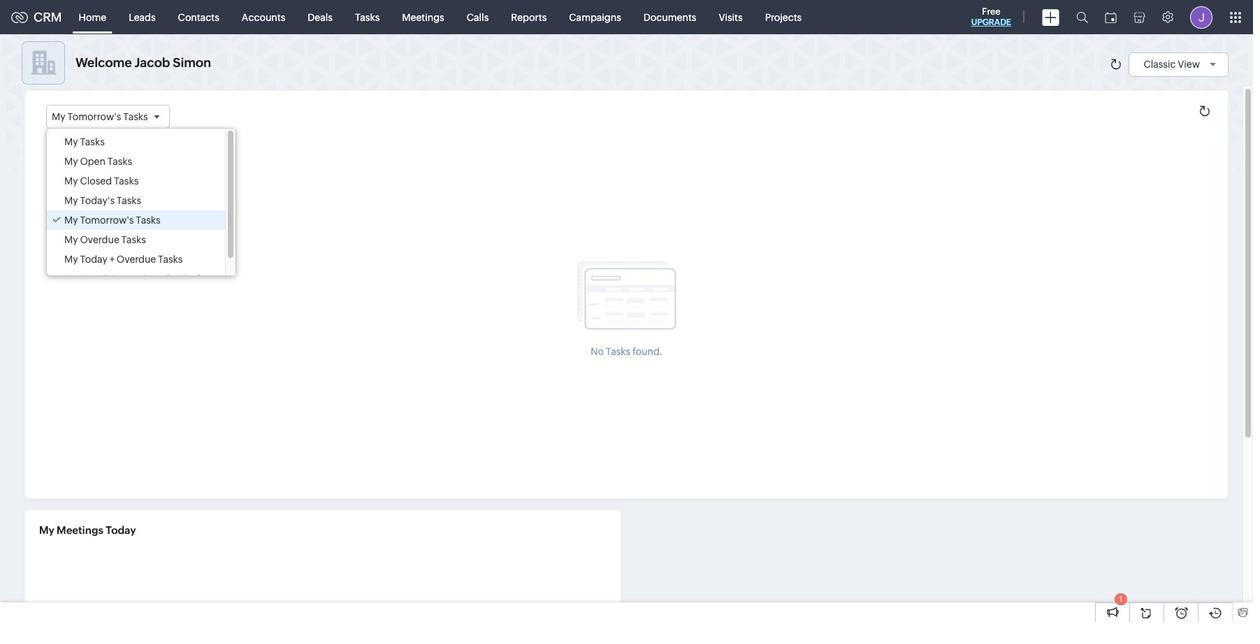 Task type: locate. For each thing, give the bounding box(es) containing it.
7
[[103, 274, 108, 285]]

my tomorrow's tasks
[[52, 111, 148, 122], [64, 215, 161, 226]]

overdue right the 'days'
[[141, 274, 181, 285]]

my tomorrow's tasks up my tasks
[[52, 111, 148, 122]]

my tomorrow's tasks inside 'field'
[[52, 111, 148, 122]]

simon
[[173, 55, 211, 70]]

+
[[110, 254, 115, 265], [134, 274, 139, 285]]

leads
[[129, 12, 156, 23]]

reports
[[511, 12, 547, 23]]

upgrade
[[972, 17, 1012, 27]]

projects link
[[754, 0, 813, 34]]

next
[[80, 274, 101, 285]]

+ right the 'days'
[[134, 274, 139, 285]]

my tomorrow's tasks up the my overdue tasks
[[64, 215, 161, 226]]

closed
[[80, 176, 112, 187]]

+ down the my overdue tasks
[[110, 254, 115, 265]]

crm
[[34, 10, 62, 24]]

tasks
[[355, 12, 380, 23], [123, 111, 148, 122], [80, 136, 105, 148], [108, 156, 132, 167], [114, 176, 139, 187], [117, 195, 141, 206], [136, 215, 161, 226], [121, 234, 146, 246], [158, 254, 183, 265], [183, 274, 208, 285], [606, 345, 631, 357]]

calls
[[467, 12, 489, 23]]

0 vertical spatial meetings
[[402, 12, 445, 23]]

today
[[80, 254, 108, 265], [106, 524, 136, 536]]

0 horizontal spatial meetings
[[57, 524, 103, 536]]

tomorrow's up the my overdue tasks
[[80, 215, 134, 226]]

classic view link
[[1144, 58, 1222, 70]]

My Tomorrow's Tasks field
[[46, 105, 170, 129]]

visits
[[719, 12, 743, 23]]

tomorrow's inside tree
[[80, 215, 134, 226]]

tree
[[47, 129, 235, 289]]

campaigns link
[[558, 0, 633, 34]]

free upgrade
[[972, 6, 1012, 27]]

documents
[[644, 12, 697, 23]]

visits link
[[708, 0, 754, 34]]

meetings
[[402, 12, 445, 23], [57, 524, 103, 536]]

1 vertical spatial today
[[106, 524, 136, 536]]

my closed tasks
[[64, 176, 139, 187]]

my
[[52, 111, 65, 122], [64, 136, 78, 148], [64, 156, 78, 167], [64, 176, 78, 187], [64, 195, 78, 206], [64, 215, 78, 226], [64, 234, 78, 246], [64, 254, 78, 265], [64, 274, 78, 285], [39, 524, 54, 536]]

my next 7 days + overdue tasks
[[64, 274, 208, 285]]

0 vertical spatial today
[[80, 254, 108, 265]]

welcome
[[76, 55, 132, 70]]

0 vertical spatial overdue
[[80, 234, 119, 246]]

profile image
[[1191, 6, 1213, 28]]

tomorrow's
[[67, 111, 121, 122], [80, 215, 134, 226]]

profile element
[[1182, 0, 1222, 34]]

free
[[983, 6, 1001, 17]]

today inside tree
[[80, 254, 108, 265]]

deals link
[[297, 0, 344, 34]]

overdue up my today + overdue tasks
[[80, 234, 119, 246]]

home link
[[68, 0, 118, 34]]

1
[[1120, 595, 1123, 603]]

1 horizontal spatial +
[[134, 274, 139, 285]]

tomorrow's up my tasks
[[67, 111, 121, 122]]

accounts
[[242, 12, 286, 23]]

0 vertical spatial my tomorrow's tasks
[[52, 111, 148, 122]]

logo image
[[11, 12, 28, 23]]

0 vertical spatial tomorrow's
[[67, 111, 121, 122]]

1 vertical spatial tomorrow's
[[80, 215, 134, 226]]

create menu image
[[1043, 9, 1060, 26]]

overdue
[[80, 234, 119, 246], [117, 254, 156, 265], [141, 274, 181, 285]]

contacts
[[178, 12, 219, 23]]

overdue up my next 7 days + overdue tasks
[[117, 254, 156, 265]]

search image
[[1077, 11, 1089, 23]]

welcome jacob simon
[[76, 55, 211, 70]]

1 vertical spatial overdue
[[117, 254, 156, 265]]

0 vertical spatial +
[[110, 254, 115, 265]]

my today + overdue tasks
[[64, 254, 183, 265]]

today's
[[80, 195, 115, 206]]

my tasks
[[64, 136, 105, 148]]

1 horizontal spatial meetings
[[402, 12, 445, 23]]



Task type: describe. For each thing, give the bounding box(es) containing it.
view
[[1178, 58, 1201, 70]]

no tasks found.
[[591, 345, 663, 357]]

calendar image
[[1105, 12, 1117, 23]]

no
[[591, 345, 604, 357]]

tasks inside 'field'
[[123, 111, 148, 122]]

my open tasks
[[64, 156, 132, 167]]

home
[[79, 12, 106, 23]]

documents link
[[633, 0, 708, 34]]

tasks link
[[344, 0, 391, 34]]

crm link
[[11, 10, 62, 24]]

days
[[110, 274, 132, 285]]

my overdue tasks
[[64, 234, 146, 246]]

classic view
[[1144, 58, 1201, 70]]

0 horizontal spatial +
[[110, 254, 115, 265]]

calls link
[[456, 0, 500, 34]]

campaigns
[[569, 12, 621, 23]]

jacob
[[135, 55, 170, 70]]

my meetings today
[[39, 524, 136, 536]]

my inside my tomorrow's tasks 'field'
[[52, 111, 65, 122]]

classic
[[1144, 58, 1176, 70]]

leads link
[[118, 0, 167, 34]]

1 vertical spatial +
[[134, 274, 139, 285]]

deals
[[308, 12, 333, 23]]

my today's tasks
[[64, 195, 141, 206]]

1 vertical spatial my tomorrow's tasks
[[64, 215, 161, 226]]

tomorrow's inside 'field'
[[67, 111, 121, 122]]

1 vertical spatial meetings
[[57, 524, 103, 536]]

meetings link
[[391, 0, 456, 34]]

create menu element
[[1034, 0, 1068, 34]]

search element
[[1068, 0, 1097, 34]]

meetings inside "link"
[[402, 12, 445, 23]]

tree containing my tasks
[[47, 129, 235, 289]]

projects
[[765, 12, 802, 23]]

found.
[[633, 345, 663, 357]]

contacts link
[[167, 0, 231, 34]]

2 vertical spatial overdue
[[141, 274, 181, 285]]

open
[[80, 156, 106, 167]]

reports link
[[500, 0, 558, 34]]

accounts link
[[231, 0, 297, 34]]



Task type: vqa. For each thing, say whether or not it's contained in the screenshot.
My Next 7 Days + Overdue Tasks
yes



